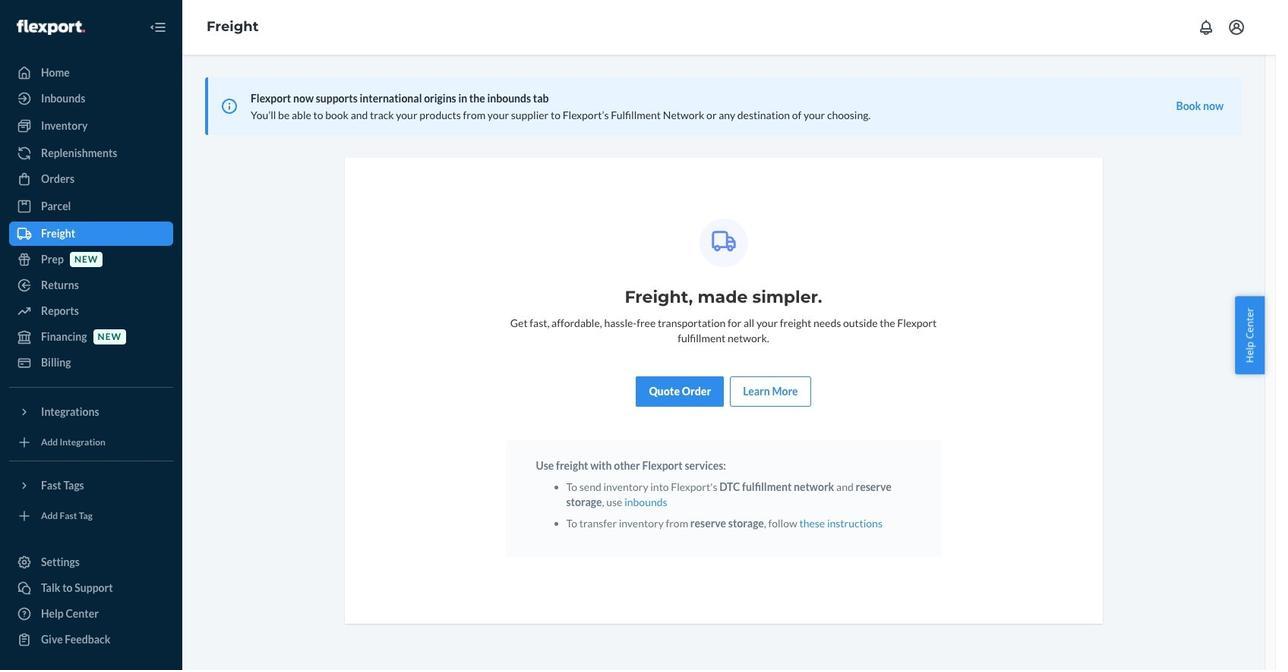 Task type: locate. For each thing, give the bounding box(es) containing it.
open notifications image
[[1197, 18, 1216, 36]]

flexport logo image
[[17, 20, 85, 35]]



Task type: vqa. For each thing, say whether or not it's contained in the screenshot.
Lot inside Inventory - Lot tracking and FEFO (single product)
no



Task type: describe. For each thing, give the bounding box(es) containing it.
close navigation image
[[149, 18, 167, 36]]

open account menu image
[[1228, 18, 1246, 36]]



